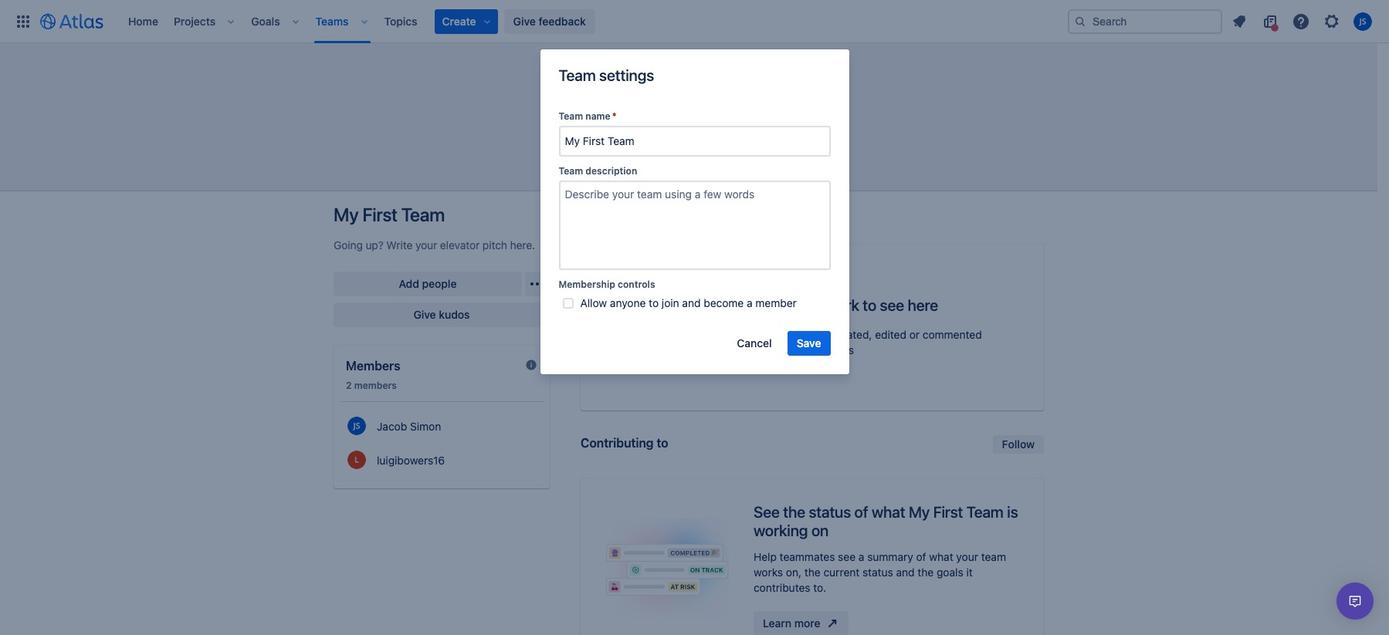 Task type: locate. For each thing, give the bounding box(es) containing it.
banner
[[0, 0, 1390, 43]]

more
[[795, 617, 821, 630]]

0 vertical spatial a
[[747, 297, 753, 310]]

status down the summary
[[863, 566, 893, 579]]

0 vertical spatial and
[[682, 297, 701, 310]]

status up teammates
[[809, 504, 851, 521]]

team left 'description' on the left of the page
[[559, 165, 583, 177]]

and
[[682, 297, 701, 310], [896, 566, 915, 579]]

to right work
[[863, 297, 877, 314]]

description
[[586, 165, 637, 177]]

is left no
[[791, 297, 802, 314]]

up?
[[366, 239, 384, 252]]

is
[[791, 297, 802, 314], [1007, 504, 1018, 521]]

there
[[748, 297, 787, 314]]

of
[[855, 504, 868, 521], [916, 551, 927, 564]]

1 horizontal spatial my
[[909, 504, 930, 521]]

give inside give feedback button
[[513, 14, 536, 27]]

commented
[[923, 328, 982, 341]]

my inside see the status of what my first team is working on
[[909, 504, 930, 521]]

team up 'it'
[[967, 504, 1004, 521]]

0 horizontal spatial on
[[748, 344, 760, 357]]

1 horizontal spatial a
[[859, 551, 865, 564]]

first up up?
[[363, 204, 398, 226]]

on
[[748, 344, 760, 357], [812, 522, 829, 540]]

give left feedback in the top left of the page
[[513, 14, 536, 27]]

of inside see the status of what my first team is working on
[[855, 504, 868, 521]]

of right the summary
[[916, 551, 927, 564]]

1 horizontal spatial status
[[863, 566, 893, 579]]

working
[[754, 522, 808, 540]]

1 vertical spatial your
[[957, 551, 979, 564]]

0 vertical spatial team
[[803, 328, 828, 341]]

my up going
[[334, 204, 359, 226]]

members
[[354, 380, 397, 392]]

to inside membership controls allow anyone to join and become a member
[[649, 297, 659, 310]]

team
[[803, 328, 828, 341], [981, 551, 1006, 564]]

top element
[[9, 0, 1068, 43]]

and down the summary
[[896, 566, 915, 579]]

1 vertical spatial and
[[896, 566, 915, 579]]

cancel
[[737, 337, 772, 350]]

1 horizontal spatial first
[[933, 504, 963, 521]]

people
[[422, 277, 457, 290]]

your
[[416, 239, 437, 252], [957, 551, 979, 564]]

my up the summary
[[909, 504, 930, 521]]

1 vertical spatial a
[[859, 551, 865, 564]]

0 vertical spatial on
[[748, 344, 760, 357]]

1 vertical spatial status
[[863, 566, 893, 579]]

0 vertical spatial my
[[334, 204, 359, 226]]

learn
[[763, 617, 792, 630]]

settings
[[599, 66, 654, 84]]

0 vertical spatial give
[[513, 14, 536, 27]]

my first team
[[334, 204, 445, 226]]

projects
[[174, 14, 216, 27]]

there is no work to see here
[[748, 297, 938, 314]]

summary
[[868, 551, 914, 564]]

to left join
[[649, 297, 659, 310]]

follow button
[[993, 436, 1044, 454]]

team for team name *
[[559, 110, 583, 122]]

on inside see the status of what my first team is working on
[[812, 522, 829, 540]]

a inside help teammates see a summary of what your team works on, the current status and the goals it contributes to.
[[859, 551, 865, 564]]

team description
[[559, 165, 637, 177]]

1 vertical spatial give
[[414, 308, 436, 321]]

team left name
[[559, 110, 583, 122]]

your up 'it'
[[957, 551, 979, 564]]

help teammates see a summary of what your team works on, the current status and the goals it contributes to.
[[754, 551, 1006, 595]]

to
[[649, 297, 659, 310], [863, 297, 877, 314], [657, 436, 669, 450]]

0 horizontal spatial see
[[838, 551, 856, 564]]

and inside help teammates see a summary of what your team works on, the current status and the goals it contributes to.
[[896, 566, 915, 579]]

is inside see the status of what my first team is working on
[[1007, 504, 1018, 521]]

1 horizontal spatial your
[[957, 551, 979, 564]]

1 horizontal spatial and
[[896, 566, 915, 579]]

1 horizontal spatial what
[[929, 551, 954, 564]]

1 vertical spatial on
[[812, 522, 829, 540]]

what inside help teammates see a summary of what your team works on, the current status and the goals it contributes to.
[[929, 551, 954, 564]]

first up goals
[[933, 504, 963, 521]]

0 horizontal spatial and
[[682, 297, 701, 310]]

0 vertical spatial what
[[872, 504, 905, 521]]

a
[[747, 297, 753, 310], [859, 551, 865, 564]]

the up working
[[783, 504, 806, 521]]

see up edited at the right bottom
[[880, 297, 904, 314]]

0 vertical spatial see
[[880, 297, 904, 314]]

contributing to
[[581, 436, 669, 450]]

and right join
[[682, 297, 701, 310]]

1 vertical spatial what
[[929, 551, 954, 564]]

see
[[880, 297, 904, 314], [838, 551, 856, 564]]

controls
[[618, 279, 655, 290]]

the inside see the status of what my first team is working on
[[783, 504, 806, 521]]

team for team settings
[[559, 66, 596, 84]]

on up teammates
[[812, 522, 829, 540]]

0 horizontal spatial of
[[855, 504, 868, 521]]

to for see
[[863, 297, 877, 314]]

a up current
[[859, 551, 865, 564]]

last
[[794, 344, 812, 357]]

team
[[559, 66, 596, 84], [559, 110, 583, 122], [559, 165, 583, 177], [401, 204, 445, 226], [967, 504, 1004, 521]]

of up the summary
[[855, 504, 868, 521]]

0 horizontal spatial give
[[414, 308, 436, 321]]

0 vertical spatial status
[[809, 504, 851, 521]]

0 horizontal spatial team
[[803, 328, 828, 341]]

days
[[831, 344, 854, 357]]

what up goals
[[929, 551, 954, 564]]

team inside things the team created, edited or commented on in the last 90 days
[[803, 328, 828, 341]]

0 horizontal spatial what
[[872, 504, 905, 521]]

work
[[826, 297, 860, 314]]

1 horizontal spatial give
[[513, 14, 536, 27]]

0 horizontal spatial status
[[809, 504, 851, 521]]

learn more link
[[754, 612, 849, 636]]

current
[[824, 566, 860, 579]]

0 vertical spatial is
[[791, 297, 802, 314]]

members
[[346, 359, 400, 373]]

1 vertical spatial is
[[1007, 504, 1018, 521]]

pitch
[[483, 239, 507, 252]]

to.
[[814, 582, 827, 595]]

my
[[334, 204, 359, 226], [909, 504, 930, 521]]

give left kudos
[[414, 308, 436, 321]]

here.
[[510, 239, 535, 252]]

name
[[586, 110, 611, 122]]

1 horizontal spatial is
[[1007, 504, 1018, 521]]

see up current
[[838, 551, 856, 564]]

give
[[513, 14, 536, 27], [414, 308, 436, 321]]

0 vertical spatial of
[[855, 504, 868, 521]]

1 horizontal spatial on
[[812, 522, 829, 540]]

on,
[[786, 566, 802, 579]]

give kudos
[[414, 308, 470, 321]]

0 horizontal spatial your
[[416, 239, 437, 252]]

membership controls allow anyone to join and become a member
[[559, 279, 797, 310]]

your right write at the top left of the page
[[416, 239, 437, 252]]

1 vertical spatial first
[[933, 504, 963, 521]]

0 horizontal spatial my
[[334, 204, 359, 226]]

the
[[784, 328, 800, 341], [775, 344, 791, 357], [783, 504, 806, 521], [805, 566, 821, 579], [918, 566, 934, 579]]

contributing
[[581, 436, 654, 450]]

2 members
[[346, 380, 397, 392]]

status
[[809, 504, 851, 521], [863, 566, 893, 579]]

0 horizontal spatial a
[[747, 297, 753, 310]]

first
[[363, 204, 398, 226], [933, 504, 963, 521]]

team up team name *
[[559, 66, 596, 84]]

0 vertical spatial first
[[363, 204, 398, 226]]

give inside "give kudos" button
[[414, 308, 436, 321]]

join
[[662, 297, 679, 310]]

on left in
[[748, 344, 760, 357]]

see the status of what my first team is working on
[[754, 504, 1018, 540]]

created,
[[831, 328, 872, 341]]

the left goals
[[918, 566, 934, 579]]

status inside help teammates see a summary of what your team works on, the current status and the goals it contributes to.
[[863, 566, 893, 579]]

goals link
[[247, 9, 285, 34]]

what up the summary
[[872, 504, 905, 521]]

1 vertical spatial see
[[838, 551, 856, 564]]

allow
[[580, 297, 607, 310]]

1 horizontal spatial team
[[981, 551, 1006, 564]]

or
[[910, 328, 920, 341]]

a right become
[[747, 297, 753, 310]]

is down follow button
[[1007, 504, 1018, 521]]

give for give kudos
[[414, 308, 436, 321]]

status inside see the status of what my first team is working on
[[809, 504, 851, 521]]

1 horizontal spatial of
[[916, 551, 927, 564]]

kudos
[[439, 308, 470, 321]]

open intercom messenger image
[[1346, 592, 1365, 611]]

1 vertical spatial of
[[916, 551, 927, 564]]

1 vertical spatial team
[[981, 551, 1006, 564]]

Search field
[[1068, 9, 1223, 34]]

1 vertical spatial my
[[909, 504, 930, 521]]



Task type: vqa. For each thing, say whether or not it's contained in the screenshot.
Notifications image at the top right of the page
no



Task type: describe. For each thing, give the bounding box(es) containing it.
give feedback button
[[504, 9, 595, 34]]

teams link
[[311, 9, 353, 34]]

give feedback
[[513, 14, 586, 27]]

first inside see the status of what my first team is working on
[[933, 504, 963, 521]]

here
[[908, 297, 938, 314]]

write
[[387, 239, 413, 252]]

90
[[814, 344, 828, 357]]

help image
[[1292, 12, 1311, 31]]

things
[[748, 328, 781, 341]]

topics link
[[380, 9, 422, 34]]

give for give feedback
[[513, 14, 536, 27]]

teams
[[316, 14, 349, 27]]

become
[[704, 297, 744, 310]]

add
[[399, 277, 419, 290]]

a inside membership controls allow anyone to join and become a member
[[747, 297, 753, 310]]

team name *
[[559, 110, 617, 122]]

help
[[754, 551, 777, 564]]

goals
[[937, 566, 964, 579]]

feedback
[[539, 14, 586, 27]]

save
[[797, 337, 821, 350]]

what inside see the status of what my first team is working on
[[872, 504, 905, 521]]

of inside help teammates see a summary of what your team works on, the current status and the goals it contributes to.
[[916, 551, 927, 564]]

add people
[[399, 277, 457, 290]]

membership
[[559, 279, 615, 290]]

see inside help teammates see a summary of what your team works on, the current status and the goals it contributes to.
[[838, 551, 856, 564]]

and inside membership controls allow anyone to join and become a member
[[682, 297, 701, 310]]

teammates
[[780, 551, 835, 564]]

0 horizontal spatial is
[[791, 297, 802, 314]]

team settings dialog
[[540, 49, 849, 375]]

banner containing home
[[0, 0, 1390, 43]]

goals
[[251, 14, 280, 27]]

follow
[[1002, 438, 1035, 451]]

anyone
[[610, 297, 646, 310]]

to for join
[[649, 297, 659, 310]]

0 vertical spatial your
[[416, 239, 437, 252]]

Team description text field
[[559, 181, 831, 270]]

projects link
[[169, 9, 220, 34]]

learn more
[[763, 617, 821, 630]]

save button
[[788, 331, 831, 356]]

cancel button
[[728, 331, 781, 356]]

edited
[[875, 328, 907, 341]]

going up? write your elevator pitch here.
[[334, 239, 535, 252]]

on inside things the team created, edited or commented on in the last 90 days
[[748, 344, 760, 357]]

home
[[128, 14, 158, 27]]

*
[[612, 110, 617, 122]]

the down teammates
[[805, 566, 821, 579]]

give kudos button
[[334, 303, 550, 327]]

add people button
[[334, 272, 522, 297]]

your inside help teammates see a summary of what your team works on, the current status and the goals it contributes to.
[[957, 551, 979, 564]]

0 horizontal spatial first
[[363, 204, 398, 226]]

see
[[754, 504, 780, 521]]

team inside help teammates see a summary of what your team works on, the current status and the goals it contributes to.
[[981, 551, 1006, 564]]

to right contributing
[[657, 436, 669, 450]]

member
[[756, 297, 797, 310]]

no
[[805, 297, 823, 314]]

home link
[[124, 9, 163, 34]]

it
[[967, 566, 973, 579]]

team for team description
[[559, 165, 583, 177]]

the right in
[[775, 344, 791, 357]]

the up "last"
[[784, 328, 800, 341]]

in
[[763, 344, 772, 357]]

topics
[[384, 14, 418, 27]]

2
[[346, 380, 352, 392]]

contributes
[[754, 582, 811, 595]]

1 horizontal spatial see
[[880, 297, 904, 314]]

things the team created, edited or commented on in the last 90 days
[[748, 328, 982, 357]]

team inside see the status of what my first team is working on
[[967, 504, 1004, 521]]

team up "going up? write your elevator pitch here."
[[401, 204, 445, 226]]

going
[[334, 239, 363, 252]]

elevator
[[440, 239, 480, 252]]

search image
[[1074, 15, 1087, 27]]

e.g. HR Team, Redesign Project, Team Mango field
[[560, 127, 829, 155]]

works
[[754, 566, 783, 579]]

team settings
[[559, 66, 654, 84]]



